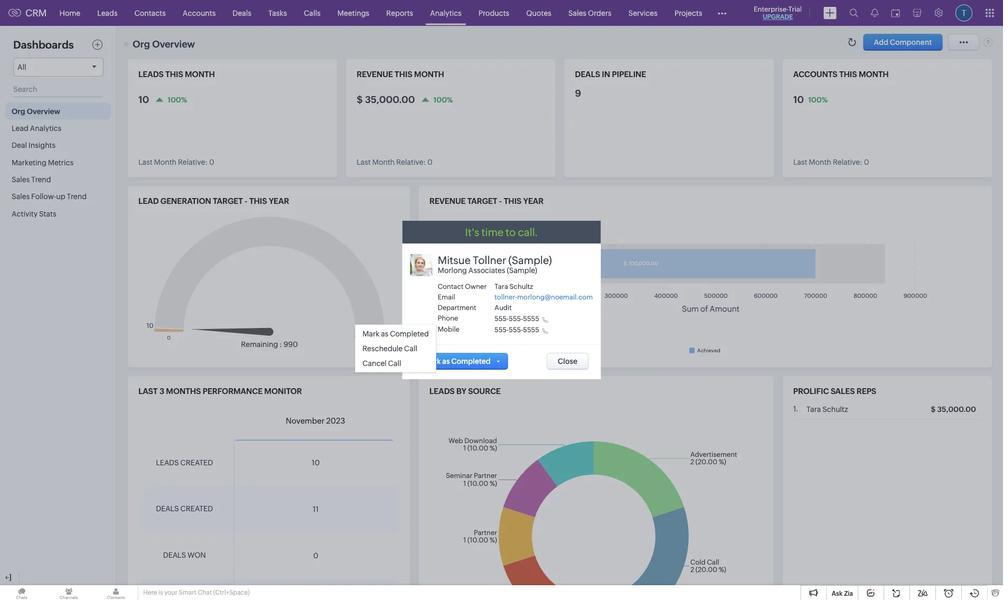 Task type: locate. For each thing, give the bounding box(es) containing it.
cancel
[[363, 359, 387, 368]]

deals in pipeline
[[575, 70, 647, 79]]

month for $ 35,000.00
[[414, 70, 444, 79]]

2 horizontal spatial month
[[809, 158, 832, 166]]

10 down leads this month
[[138, 94, 149, 105]]

accounts this month
[[794, 70, 889, 79]]

sales
[[569, 9, 587, 17], [12, 175, 30, 184], [12, 192, 30, 201]]

1 horizontal spatial last month relative: 0
[[357, 158, 433, 166]]

1 horizontal spatial tara
[[807, 405, 822, 414]]

1 horizontal spatial mark
[[424, 357, 441, 366]]

sales trend
[[12, 175, 51, 184]]

as down mobile
[[443, 357, 450, 366]]

tara schultz
[[495, 283, 533, 291], [807, 405, 849, 414]]

contact
[[438, 283, 464, 291]]

mitsue tollner (sample) link
[[438, 254, 570, 266]]

0 vertical spatial deals
[[575, 70, 601, 79]]

deals
[[233, 9, 252, 17]]

calls
[[304, 9, 321, 17]]

months
[[166, 387, 201, 396]]

follow-
[[31, 192, 56, 201]]

enterprise-
[[754, 5, 789, 13]]

0 horizontal spatial call
[[388, 359, 402, 368]]

deals won
[[163, 551, 206, 560]]

chat
[[198, 589, 212, 596]]

mark as completed up by
[[424, 357, 491, 366]]

1 vertical spatial deals
[[156, 505, 179, 513]]

mark down mobile
[[424, 357, 441, 366]]

revenue target - this year
[[430, 197, 544, 206]]

1 vertical spatial as
[[443, 357, 450, 366]]

deals left in
[[575, 70, 601, 79]]

org
[[12, 107, 25, 115]]

deals down leads created
[[156, 505, 179, 513]]

(ctrl+space)
[[213, 589, 250, 596]]

sales trend link
[[5, 171, 111, 188]]

1 last from the left
[[138, 158, 153, 166]]

1 horizontal spatial schultz
[[823, 405, 849, 414]]

0 horizontal spatial revenue
[[357, 70, 393, 79]]

upgrade
[[763, 13, 793, 20]]

1 vertical spatial call
[[388, 359, 402, 368]]

1 5555 from the top
[[523, 315, 540, 323]]

sales left orders
[[569, 9, 587, 17]]

0 horizontal spatial tara
[[495, 283, 508, 291]]

5555 down tollner-morlong@noemail.com link
[[523, 315, 540, 323]]

analytics inside lead analytics link
[[30, 124, 61, 132]]

1 vertical spatial analytics
[[30, 124, 61, 132]]

1 year from the left
[[269, 197, 289, 206]]

100% down revenue this month
[[434, 95, 453, 104]]

0 vertical spatial schultz
[[510, 283, 533, 291]]

deals left 'won'
[[163, 551, 186, 560]]

call right reschedule
[[404, 344, 418, 353]]

schultz down prolific sales reps
[[823, 405, 849, 414]]

home link
[[51, 0, 89, 26]]

0 vertical spatial $
[[357, 94, 363, 105]]

0 horizontal spatial analytics
[[30, 124, 61, 132]]

created up "deals created"
[[181, 458, 213, 467]]

1 555-555-5555 from the top
[[495, 315, 540, 323]]

created for deals created
[[181, 505, 213, 513]]

1 horizontal spatial -
[[499, 197, 502, 206]]

1 vertical spatial created
[[181, 505, 213, 513]]

0 vertical spatial revenue
[[357, 70, 393, 79]]

2 5555 from the top
[[523, 326, 540, 334]]

sales
[[831, 387, 855, 396]]

sales down 'marketing'
[[12, 175, 30, 184]]

sales orders link
[[560, 0, 620, 26]]

1 horizontal spatial 35,000.00
[[938, 405, 977, 414]]

2023
[[326, 417, 345, 426]]

mobile
[[438, 326, 460, 334]]

phone
[[438, 314, 458, 322]]

0 vertical spatial leads
[[138, 70, 164, 79]]

2 target from the left
[[468, 197, 498, 206]]

tara schultz up tollner-
[[495, 283, 533, 291]]

last for 10
[[138, 158, 153, 166]]

tollner-morlong@noemail.com link
[[495, 293, 593, 301]]

0 horizontal spatial trend
[[31, 175, 51, 184]]

overview
[[27, 107, 60, 115]]

0 horizontal spatial 100%
[[168, 95, 187, 104]]

as
[[381, 330, 389, 338], [443, 357, 450, 366]]

-
[[245, 197, 248, 206], [499, 197, 502, 206]]

this for revenue
[[395, 70, 413, 79]]

2 horizontal spatial relative:
[[833, 158, 863, 166]]

tara right 1.
[[807, 405, 822, 414]]

1 horizontal spatial 10
[[312, 459, 320, 467]]

reschedule
[[363, 344, 403, 353]]

sales for sales follow-up trend
[[12, 192, 30, 201]]

0 vertical spatial mark as completed
[[363, 330, 429, 338]]

last month relative: 0 for $ 35,000.00
[[357, 158, 433, 166]]

100%
[[168, 95, 187, 104], [434, 95, 453, 104], [809, 95, 828, 104]]

0 vertical spatial analytics
[[430, 9, 462, 17]]

revenue
[[357, 70, 393, 79], [430, 197, 466, 206]]

1 month from the left
[[154, 158, 177, 166]]

sales follow-up trend
[[12, 192, 87, 201]]

2 vertical spatial leads
[[156, 458, 179, 467]]

source
[[468, 387, 501, 396]]

None button
[[864, 34, 943, 51], [547, 353, 589, 370], [864, 34, 943, 51], [547, 353, 589, 370]]

0 vertical spatial $ 35,000.00
[[357, 94, 415, 105]]

1 vertical spatial tara
[[807, 405, 822, 414]]

mark as completed up reschedule call
[[363, 330, 429, 338]]

5555 down tollner-morlong@noemail.com
[[523, 326, 540, 334]]

home
[[60, 9, 80, 17]]

quotes link
[[518, 0, 560, 26]]

0 horizontal spatial month
[[154, 158, 177, 166]]

1 100% from the left
[[168, 95, 187, 104]]

reschedule call
[[363, 344, 418, 353]]

0 horizontal spatial month
[[185, 70, 215, 79]]

leads for leads by source
[[430, 387, 455, 396]]

schultz for 1.
[[823, 405, 849, 414]]

1 horizontal spatial year
[[524, 197, 544, 206]]

department
[[438, 304, 477, 312]]

1 vertical spatial sales
[[12, 175, 30, 184]]

won
[[188, 551, 206, 560]]

1 vertical spatial 555-555-5555
[[495, 326, 540, 334]]

5555
[[523, 315, 540, 323], [523, 326, 540, 334]]

1 vertical spatial leads
[[430, 387, 455, 396]]

help image
[[984, 38, 993, 47]]

0 horizontal spatial $ 35,000.00
[[357, 94, 415, 105]]

deals
[[575, 70, 601, 79], [156, 505, 179, 513], [163, 551, 186, 560]]

leads for leads this month
[[138, 70, 164, 79]]

leads this month
[[138, 70, 215, 79]]

call for cancel call
[[388, 359, 402, 368]]

leads link
[[89, 0, 126, 26]]

100% down leads this month
[[168, 95, 187, 104]]

10 100%
[[794, 94, 828, 105]]

by
[[457, 387, 467, 396]]

0 horizontal spatial target
[[213, 197, 243, 206]]

this for accounts
[[840, 70, 858, 79]]

0 horizontal spatial last
[[138, 158, 153, 166]]

relative: for $ 35,000.00
[[397, 158, 426, 166]]

1 horizontal spatial target
[[468, 197, 498, 206]]

completed
[[390, 330, 429, 338], [452, 357, 491, 366]]

10 down "november 2023"
[[312, 459, 320, 467]]

target up it's
[[468, 197, 498, 206]]

schultz up tollner-
[[510, 283, 533, 291]]

schultz for contact owner
[[510, 283, 533, 291]]

0 horizontal spatial schultz
[[510, 283, 533, 291]]

5555 for phone
[[523, 315, 540, 323]]

ask
[[832, 590, 843, 597]]

this
[[165, 70, 183, 79], [395, 70, 413, 79], [840, 70, 858, 79], [249, 197, 267, 206], [504, 197, 522, 206]]

2 last from the left
[[357, 158, 371, 166]]

1 horizontal spatial month
[[414, 70, 444, 79]]

1 vertical spatial tara schultz
[[807, 405, 849, 414]]

1 horizontal spatial call
[[404, 344, 418, 353]]

1 horizontal spatial completed
[[452, 357, 491, 366]]

trend right up
[[67, 192, 87, 201]]

0 horizontal spatial tara schultz
[[495, 283, 533, 291]]

0 horizontal spatial $
[[357, 94, 363, 105]]

0 horizontal spatial -
[[245, 197, 248, 206]]

marketing metrics
[[12, 158, 73, 167]]

2 555-555-5555 from the top
[[495, 326, 540, 334]]

1 horizontal spatial last
[[357, 158, 371, 166]]

0 horizontal spatial 35,000.00
[[365, 94, 415, 105]]

0 vertical spatial tara
[[495, 283, 508, 291]]

in
[[602, 70, 611, 79]]

1 vertical spatial revenue
[[430, 197, 466, 206]]

0 vertical spatial 555-555-5555
[[495, 315, 540, 323]]

3 100% from the left
[[809, 95, 828, 104]]

0 horizontal spatial mark
[[363, 330, 380, 338]]

tara schultz down prolific sales reps
[[807, 405, 849, 414]]

last month relative: 0 for 10
[[138, 158, 214, 166]]

2 month from the left
[[414, 70, 444, 79]]

0 horizontal spatial as
[[381, 330, 389, 338]]

2 - from the left
[[499, 197, 502, 206]]

2 horizontal spatial last
[[794, 158, 808, 166]]

relative:
[[178, 158, 208, 166], [397, 158, 426, 166], [833, 158, 863, 166]]

deals for deals in pipeline
[[575, 70, 601, 79]]

analytics right reports
[[430, 9, 462, 17]]

$ 35,000.00
[[357, 94, 415, 105], [931, 405, 977, 414]]

(sample)
[[509, 254, 552, 266], [507, 266, 538, 275]]

calls link
[[296, 0, 329, 26]]

0 horizontal spatial completed
[[390, 330, 429, 338]]

100% for $ 35,000.00
[[434, 95, 453, 104]]

1 last month relative: 0 from the left
[[138, 158, 214, 166]]

0 vertical spatial as
[[381, 330, 389, 338]]

2 vertical spatial deals
[[163, 551, 186, 560]]

0 horizontal spatial year
[[269, 197, 289, 206]]

completed up reschedule call
[[390, 330, 429, 338]]

1 month from the left
[[185, 70, 215, 79]]

1 vertical spatial $ 35,000.00
[[931, 405, 977, 414]]

Search text field
[[13, 82, 103, 97]]

call down reschedule call
[[388, 359, 402, 368]]

mark up reschedule
[[363, 330, 380, 338]]

0 for revenue this month
[[428, 158, 433, 166]]

contacts image
[[94, 586, 138, 600]]

email
[[438, 293, 455, 301]]

100% down accounts
[[809, 95, 828, 104]]

sales up activity in the left of the page
[[12, 192, 30, 201]]

schultz
[[510, 283, 533, 291], [823, 405, 849, 414]]

555-
[[495, 315, 509, 323], [509, 315, 523, 323], [495, 326, 509, 334], [509, 326, 523, 334]]

ask zia
[[832, 590, 854, 597]]

0 vertical spatial tara schultz
[[495, 283, 533, 291]]

deals for deals won
[[163, 551, 186, 560]]

1 vertical spatial trend
[[67, 192, 87, 201]]

1 horizontal spatial analytics
[[430, 9, 462, 17]]

revenue for revenue this month
[[357, 70, 393, 79]]

metrics
[[48, 158, 73, 167]]

projects
[[675, 9, 703, 17]]

prolific sales reps
[[794, 387, 877, 396]]

0 vertical spatial call
[[404, 344, 418, 353]]

tara up tollner-
[[495, 283, 508, 291]]

your
[[164, 589, 178, 596]]

555-555-5555
[[495, 315, 540, 323], [495, 326, 540, 334]]

$
[[357, 94, 363, 105], [931, 405, 936, 414]]

month for 10
[[185, 70, 215, 79]]

2 month from the left
[[372, 158, 395, 166]]

2 vertical spatial sales
[[12, 192, 30, 201]]

target right 'generation'
[[213, 197, 243, 206]]

created up 'won'
[[181, 505, 213, 513]]

target
[[213, 197, 243, 206], [468, 197, 498, 206]]

2 horizontal spatial month
[[859, 70, 889, 79]]

0 vertical spatial 35,000.00
[[365, 94, 415, 105]]

1 vertical spatial 5555
[[523, 326, 540, 334]]

1 created from the top
[[181, 458, 213, 467]]

reports link
[[378, 0, 422, 26]]

here is your smart chat (ctrl+space)
[[143, 589, 250, 596]]

org overview
[[12, 107, 60, 115]]

analytics down overview at left top
[[30, 124, 61, 132]]

0 horizontal spatial last month relative: 0
[[138, 158, 214, 166]]

1 horizontal spatial tara schultz
[[807, 405, 849, 414]]

1 vertical spatial $
[[931, 405, 936, 414]]

0 vertical spatial completed
[[390, 330, 429, 338]]

2 last month relative: 0 from the left
[[357, 158, 433, 166]]

completed up leads by source
[[452, 357, 491, 366]]

0 horizontal spatial relative:
[[178, 158, 208, 166]]

10 down accounts
[[794, 94, 805, 105]]

deal insights
[[12, 141, 56, 150]]

2 100% from the left
[[434, 95, 453, 104]]

trend down marketing metrics
[[31, 175, 51, 184]]

1 vertical spatial mark as completed
[[424, 357, 491, 366]]

analytics
[[430, 9, 462, 17], [30, 124, 61, 132]]

accounts
[[794, 70, 838, 79]]

1 vertical spatial schultz
[[823, 405, 849, 414]]

1 horizontal spatial 100%
[[434, 95, 453, 104]]

activity stats
[[12, 209, 56, 218]]

tara for 1.
[[807, 405, 822, 414]]

2 horizontal spatial last month relative: 0
[[794, 158, 870, 166]]

1 horizontal spatial revenue
[[430, 197, 466, 206]]

0 vertical spatial 5555
[[523, 315, 540, 323]]

2 horizontal spatial 100%
[[809, 95, 828, 104]]

2 relative: from the left
[[397, 158, 426, 166]]

0 vertical spatial sales
[[569, 9, 587, 17]]

last month relative: 0
[[138, 158, 214, 166], [357, 158, 433, 166], [794, 158, 870, 166]]

1 relative: from the left
[[178, 158, 208, 166]]

0 vertical spatial created
[[181, 458, 213, 467]]

mitsue tollner (sample) morlong associates (sample)
[[438, 254, 552, 275]]

1 horizontal spatial relative:
[[397, 158, 426, 166]]

1 horizontal spatial month
[[372, 158, 395, 166]]

as up reschedule
[[381, 330, 389, 338]]

2 created from the top
[[181, 505, 213, 513]]

100% for 10
[[168, 95, 187, 104]]



Task type: describe. For each thing, give the bounding box(es) containing it.
reports
[[387, 9, 413, 17]]

services
[[629, 9, 658, 17]]

deal
[[12, 141, 27, 150]]

meetings
[[338, 9, 370, 17]]

3 last month relative: 0 from the left
[[794, 158, 870, 166]]

pipeline
[[612, 70, 647, 79]]

mitsue
[[438, 254, 471, 266]]

trial
[[789, 5, 802, 13]]

month for $ 35,000.00
[[372, 158, 395, 166]]

1 horizontal spatial as
[[443, 357, 450, 366]]

morlong@noemail.com
[[518, 293, 593, 301]]

marketing
[[12, 158, 46, 167]]

products
[[479, 9, 510, 17]]

sales orders
[[569, 9, 612, 17]]

last 3 months performance monitor
[[138, 387, 302, 396]]

1 target from the left
[[213, 197, 243, 206]]

lead
[[138, 197, 159, 206]]

services link
[[620, 0, 666, 26]]

chats image
[[0, 586, 43, 600]]

stats
[[39, 209, 56, 218]]

tara for contact owner
[[495, 283, 508, 291]]

leads
[[97, 9, 118, 17]]

morlong
[[438, 266, 467, 275]]

3 month from the left
[[809, 158, 832, 166]]

november 2023
[[286, 417, 345, 426]]

lead generation target - this year
[[138, 197, 289, 206]]

11
[[313, 505, 319, 514]]

revenue for revenue target - this year
[[430, 197, 466, 206]]

zia
[[845, 590, 854, 597]]

generation
[[161, 197, 211, 206]]

sales for sales trend
[[12, 175, 30, 184]]

here
[[143, 589, 157, 596]]

prolific
[[794, 387, 830, 396]]

tollner-morlong@noemail.com
[[495, 293, 593, 301]]

associates
[[469, 266, 506, 275]]

insights
[[28, 141, 56, 150]]

tara schultz for contact owner
[[495, 283, 533, 291]]

1 vertical spatial completed
[[452, 357, 491, 366]]

relative: for 10
[[178, 158, 208, 166]]

contacts
[[135, 9, 166, 17]]

leads for leads created
[[156, 458, 179, 467]]

3 relative: from the left
[[833, 158, 863, 166]]

5555 for mobile
[[523, 326, 540, 334]]

month for 10
[[154, 158, 177, 166]]

sales for sales orders
[[569, 9, 587, 17]]

owner
[[465, 283, 487, 291]]

3 month from the left
[[859, 70, 889, 79]]

revenue this month
[[357, 70, 444, 79]]

lead
[[12, 124, 28, 132]]

analytics inside 'link'
[[430, 9, 462, 17]]

it's
[[465, 226, 480, 238]]

call.
[[518, 226, 538, 238]]

2 horizontal spatial 10
[[794, 94, 805, 105]]

deals created
[[156, 505, 213, 513]]

tara schultz for 1.
[[807, 405, 849, 414]]

1 horizontal spatial trend
[[67, 192, 87, 201]]

call for reschedule call
[[404, 344, 418, 353]]

lead analytics link
[[5, 120, 111, 137]]

0 horizontal spatial 10
[[138, 94, 149, 105]]

555-555-5555 for mobile
[[495, 326, 540, 334]]

1 horizontal spatial $ 35,000.00
[[931, 405, 977, 414]]

last for $ 35,000.00
[[357, 158, 371, 166]]

accounts
[[183, 9, 216, 17]]

deal insights link
[[5, 137, 111, 154]]

tollner-
[[495, 293, 518, 301]]

9
[[575, 88, 582, 99]]

0 vertical spatial mark
[[363, 330, 380, 338]]

0 for accounts this month
[[865, 158, 870, 166]]

monitor
[[264, 387, 302, 396]]

enterprise-trial upgrade
[[754, 5, 802, 20]]

100% inside '10 100%'
[[809, 95, 828, 104]]

accounts link
[[174, 0, 224, 26]]

contact owner
[[438, 283, 487, 291]]

projects link
[[666, 0, 711, 26]]

achieved
[[698, 348, 721, 354]]

meetings link
[[329, 0, 378, 26]]

channels image
[[47, 586, 91, 600]]

leads by source
[[430, 387, 501, 396]]

it's time to call.
[[465, 226, 538, 238]]

lead analytics
[[12, 124, 61, 132]]

reps
[[857, 387, 877, 396]]

(sample) down call.
[[509, 254, 552, 266]]

1 horizontal spatial $
[[931, 405, 936, 414]]

contacts link
[[126, 0, 174, 26]]

quotes
[[527, 9, 552, 17]]

to
[[506, 226, 516, 238]]

deals link
[[224, 0, 260, 26]]

activity
[[12, 209, 38, 218]]

products link
[[470, 0, 518, 26]]

1.
[[794, 405, 799, 413]]

deals for deals created
[[156, 505, 179, 513]]

3 last from the left
[[794, 158, 808, 166]]

(sample) up tollner-
[[507, 266, 538, 275]]

1 vertical spatial 35,000.00
[[938, 405, 977, 414]]

tasks
[[268, 9, 287, 17]]

time
[[482, 226, 504, 238]]

0 for leads this month
[[209, 158, 214, 166]]

1 vertical spatial mark
[[424, 357, 441, 366]]

sales follow-up trend link
[[5, 188, 111, 205]]

tasks link
[[260, 0, 296, 26]]

2 year from the left
[[524, 197, 544, 206]]

audit
[[495, 304, 512, 312]]

555-555-5555 for phone
[[495, 315, 540, 323]]

0 vertical spatial trend
[[31, 175, 51, 184]]

1 - from the left
[[245, 197, 248, 206]]

leads created
[[156, 458, 213, 467]]

smart
[[179, 589, 197, 596]]

last
[[138, 387, 158, 396]]

crm
[[25, 8, 47, 18]]

crm link
[[8, 8, 47, 18]]

this for leads
[[165, 70, 183, 79]]

created for leads created
[[181, 458, 213, 467]]



Task type: vqa. For each thing, say whether or not it's contained in the screenshot.
PROLIFIC SALES REPS
yes



